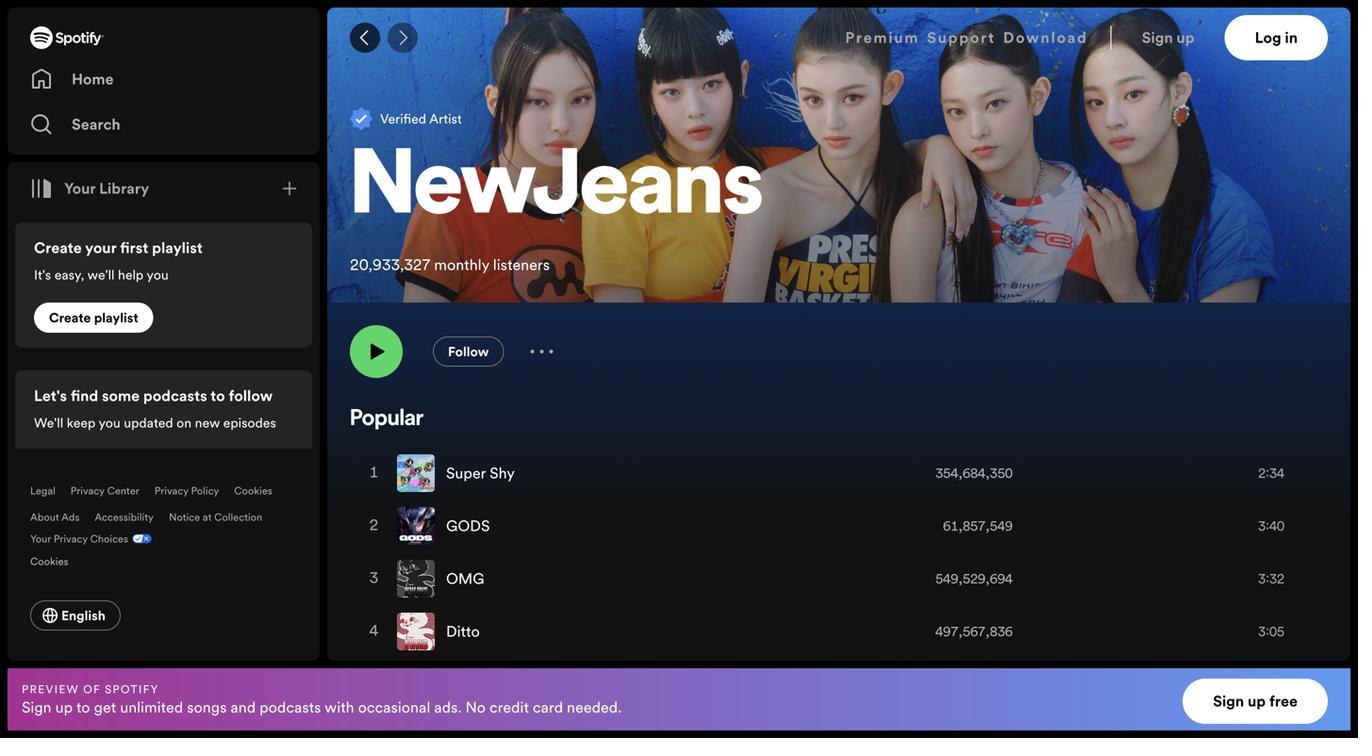 Task type: describe. For each thing, give the bounding box(es) containing it.
privacy for privacy center
[[71, 484, 105, 498]]

playlist inside create your first playlist it's easy, we'll help you
[[152, 238, 203, 258]]

3:40
[[1258, 518, 1285, 535]]

super shy
[[446, 463, 515, 484]]

and
[[231, 697, 256, 718]]

spotify
[[105, 682, 159, 697]]

occasional
[[358, 697, 430, 718]]

first
[[120, 238, 148, 258]]

collection
[[214, 510, 262, 524]]

popular
[[350, 409, 424, 431]]

let's find some podcasts to follow we'll keep you updated on new episodes
[[34, 386, 276, 432]]

your for your library
[[64, 178, 96, 199]]

3 cell from the left
[[917, 660, 1013, 710]]

home link
[[30, 60, 297, 98]]

some
[[102, 386, 140, 407]]

download button
[[1003, 15, 1088, 60]]

about ads
[[30, 510, 80, 524]]

sign up free button
[[1183, 679, 1328, 724]]

episodes
[[223, 414, 276, 432]]

premium
[[845, 27, 920, 48]]

choices
[[90, 532, 128, 546]]

ads.
[[434, 697, 462, 718]]

ads
[[61, 510, 80, 524]]

listeners
[[493, 255, 550, 276]]

gods link
[[446, 516, 490, 537]]

top bar and user menu element
[[327, 8, 1351, 68]]

get
[[94, 697, 116, 718]]

unlimited
[[120, 697, 183, 718]]

center
[[107, 484, 139, 498]]

super shy cell
[[397, 448, 522, 499]]

to inside let's find some podcasts to follow we'll keep you updated on new episodes
[[210, 386, 225, 407]]

gods cell
[[397, 501, 498, 552]]

your library button
[[23, 170, 157, 208]]

find
[[71, 386, 98, 407]]

podcasts inside let's find some podcasts to follow we'll keep you updated on new episodes
[[143, 386, 207, 407]]

premium button
[[845, 15, 920, 60]]

spotify image
[[30, 26, 104, 49]]

in
[[1285, 27, 1298, 48]]

61,857,549
[[943, 518, 1013, 535]]

artist
[[429, 110, 462, 128]]

up inside "preview of spotify sign up to get unlimited songs and podcasts with occasional ads. no credit card needed."
[[55, 697, 73, 718]]

2:34 cell
[[1215, 448, 1311, 499]]

with
[[325, 697, 354, 718]]

home
[[72, 69, 114, 90]]

your library
[[64, 178, 149, 199]]

sign inside "preview of spotify sign up to get unlimited songs and podcasts with occasional ads. no credit card needed."
[[22, 697, 52, 718]]

library
[[99, 178, 149, 199]]

accessibility
[[95, 510, 154, 524]]

playlist inside 'button'
[[94, 309, 138, 327]]

your privacy choices
[[30, 532, 128, 546]]

omg
[[446, 569, 484, 590]]

card
[[533, 697, 563, 718]]

about
[[30, 510, 59, 524]]

log
[[1255, 27, 1282, 48]]

monthly
[[434, 255, 489, 276]]

create playlist button
[[34, 303, 153, 333]]

your
[[85, 238, 116, 258]]

549,529,694
[[936, 570, 1013, 588]]

up for sign up free
[[1248, 691, 1266, 712]]

log in
[[1255, 27, 1298, 48]]

ditto cell
[[397, 607, 488, 658]]

3:32
[[1258, 570, 1285, 588]]

verified artist
[[380, 110, 462, 128]]

create for playlist
[[49, 309, 91, 327]]

privacy policy
[[154, 484, 219, 498]]

help
[[118, 266, 144, 284]]

we'll
[[34, 414, 63, 432]]

support
[[927, 27, 996, 48]]

easy,
[[54, 266, 84, 284]]

privacy down ads
[[54, 532, 88, 546]]

search
[[72, 114, 120, 135]]

your privacy choices button
[[30, 532, 128, 546]]

needed.
[[567, 697, 622, 718]]

2 cell from the left
[[397, 660, 481, 710]]

go back image
[[358, 30, 373, 45]]

accessibility link
[[95, 510, 154, 524]]

notice at collection
[[169, 510, 262, 524]]

preview of spotify sign up to get unlimited songs and podcasts with occasional ads. no credit card needed.
[[22, 682, 622, 718]]



Task type: vqa. For each thing, say whether or not it's contained in the screenshot.


Task type: locate. For each thing, give the bounding box(es) containing it.
create playlist
[[49, 309, 138, 327]]

sign up button
[[1135, 15, 1225, 60]]

0 horizontal spatial podcasts
[[143, 386, 207, 407]]

english button
[[30, 601, 121, 631]]

your left the library
[[64, 178, 96, 199]]

0 horizontal spatial cookies link
[[30, 550, 83, 571]]

up inside sign up free button
[[1248, 691, 1266, 712]]

20,933,327 monthly listeners
[[350, 255, 550, 276]]

up left log
[[1177, 27, 1195, 48]]

you right help
[[147, 266, 169, 284]]

1 horizontal spatial to
[[210, 386, 225, 407]]

cookies up collection
[[234, 484, 272, 498]]

cell
[[367, 660, 382, 710], [397, 660, 481, 710], [917, 660, 1013, 710], [1215, 660, 1311, 710]]

1 vertical spatial cookies
[[30, 555, 68, 569]]

497,567,836
[[936, 623, 1013, 641]]

1 cell from the left
[[367, 660, 382, 710]]

you inside create your first playlist it's easy, we'll help you
[[147, 266, 169, 284]]

2 horizontal spatial sign
[[1213, 691, 1244, 712]]

to up new
[[210, 386, 225, 407]]

verified
[[380, 110, 426, 128]]

podcasts inside "preview of spotify sign up to get unlimited songs and podcasts with occasional ads. no credit card needed."
[[260, 697, 321, 718]]

about ads link
[[30, 510, 80, 524]]

1 horizontal spatial sign
[[1142, 27, 1173, 48]]

newjeans
[[350, 145, 763, 236]]

0 horizontal spatial playlist
[[94, 309, 138, 327]]

follow
[[229, 386, 273, 407]]

privacy policy link
[[154, 484, 219, 498]]

your inside your library button
[[64, 178, 96, 199]]

search link
[[30, 106, 297, 143]]

super shy link
[[446, 463, 515, 484]]

4 cell from the left
[[1215, 660, 1311, 710]]

sign for sign up free
[[1213, 691, 1244, 712]]

up left of
[[55, 697, 73, 718]]

preview
[[22, 682, 79, 697]]

cell down ditto cell
[[397, 660, 481, 710]]

we'll
[[87, 266, 115, 284]]

it's
[[34, 266, 51, 284]]

1 horizontal spatial your
[[64, 178, 96, 199]]

playlist right first
[[152, 238, 203, 258]]

1 horizontal spatial cookies link
[[234, 484, 272, 498]]

create inside create playlist 'button'
[[49, 309, 91, 327]]

cell right with
[[367, 660, 382, 710]]

1 vertical spatial playlist
[[94, 309, 138, 327]]

gods
[[446, 516, 490, 537]]

0 horizontal spatial your
[[30, 532, 51, 546]]

free
[[1270, 691, 1298, 712]]

cell down 3:05
[[1215, 660, 1311, 710]]

of
[[83, 682, 101, 697]]

privacy
[[71, 484, 105, 498], [154, 484, 188, 498], [54, 532, 88, 546]]

0 vertical spatial create
[[34, 238, 82, 258]]

create up "easy,"
[[34, 238, 82, 258]]

0 vertical spatial your
[[64, 178, 96, 199]]

main element
[[8, 8, 320, 661]]

log in button
[[1225, 15, 1328, 60]]

sign for sign up
[[1142, 27, 1173, 48]]

legal
[[30, 484, 55, 498]]

0 vertical spatial playlist
[[152, 238, 203, 258]]

follow button
[[433, 337, 504, 367]]

omg link
[[446, 569, 484, 590]]

create your first playlist it's easy, we'll help you
[[34, 238, 203, 284]]

1 vertical spatial your
[[30, 532, 51, 546]]

0 vertical spatial you
[[147, 266, 169, 284]]

playlist
[[152, 238, 203, 258], [94, 309, 138, 327]]

cookies inside "link"
[[30, 555, 68, 569]]

0 vertical spatial to
[[210, 386, 225, 407]]

privacy center link
[[71, 484, 139, 498]]

1 vertical spatial cookies link
[[30, 550, 83, 571]]

1 horizontal spatial cookies
[[234, 484, 272, 498]]

at
[[203, 510, 212, 524]]

you inside let's find some podcasts to follow we'll keep you updated on new episodes
[[99, 414, 121, 432]]

0 horizontal spatial to
[[76, 697, 90, 718]]

0 horizontal spatial you
[[99, 414, 121, 432]]

super
[[446, 463, 486, 484]]

cell down 497,567,836
[[917, 660, 1013, 710]]

your
[[64, 178, 96, 199], [30, 532, 51, 546]]

create for your
[[34, 238, 82, 258]]

credit
[[490, 697, 529, 718]]

sign up
[[1142, 27, 1195, 48]]

omg cell
[[397, 554, 492, 605]]

go forward image
[[395, 30, 410, 45]]

privacy for privacy policy
[[154, 484, 188, 498]]

privacy center
[[71, 484, 139, 498]]

you for some
[[99, 414, 121, 432]]

1 vertical spatial create
[[49, 309, 91, 327]]

0 vertical spatial podcasts
[[143, 386, 207, 407]]

up left free
[[1248, 691, 1266, 712]]

sign up free
[[1213, 691, 1298, 712]]

create down "easy,"
[[49, 309, 91, 327]]

0 horizontal spatial up
[[55, 697, 73, 718]]

up inside sign up button
[[1177, 27, 1195, 48]]

0 horizontal spatial sign
[[22, 697, 52, 718]]

notice at collection link
[[169, 510, 262, 524]]

cookies link up collection
[[234, 484, 272, 498]]

california consumer privacy act (ccpa) opt-out icon image
[[128, 532, 152, 550]]

ditto link
[[446, 622, 480, 643]]

3:05
[[1258, 623, 1285, 641]]

create
[[34, 238, 82, 258], [49, 309, 91, 327]]

cookies down your privacy choices
[[30, 555, 68, 569]]

1 vertical spatial podcasts
[[260, 697, 321, 718]]

sign inside top bar and user menu element
[[1142, 27, 1173, 48]]

ditto
[[446, 622, 480, 643]]

cookies for the right "cookies" "link"
[[234, 484, 272, 498]]

podcasts up on
[[143, 386, 207, 407]]

keep
[[67, 414, 96, 432]]

let's
[[34, 386, 67, 407]]

cookies
[[234, 484, 272, 498], [30, 555, 68, 569]]

0 vertical spatial cookies
[[234, 484, 272, 498]]

to
[[210, 386, 225, 407], [76, 697, 90, 718]]

songs
[[187, 697, 227, 718]]

cookies link
[[234, 484, 272, 498], [30, 550, 83, 571]]

new
[[195, 414, 220, 432]]

1 horizontal spatial up
[[1177, 27, 1195, 48]]

you right the keep on the left bottom of page
[[99, 414, 121, 432]]

privacy up notice in the left of the page
[[154, 484, 188, 498]]

1 vertical spatial you
[[99, 414, 121, 432]]

notice
[[169, 510, 200, 524]]

updated
[[124, 414, 173, 432]]

1 horizontal spatial playlist
[[152, 238, 203, 258]]

to left get
[[76, 697, 90, 718]]

shy
[[490, 463, 515, 484]]

1 vertical spatial to
[[76, 697, 90, 718]]

your down about
[[30, 532, 51, 546]]

sign
[[1142, 27, 1173, 48], [1213, 691, 1244, 712], [22, 697, 52, 718]]

legal link
[[30, 484, 55, 498]]

premium support download
[[845, 27, 1088, 48]]

download
[[1003, 27, 1088, 48]]

english
[[61, 607, 106, 625]]

to inside "preview of spotify sign up to get unlimited songs and podcasts with occasional ads. no credit card needed."
[[76, 697, 90, 718]]

privacy up ads
[[71, 484, 105, 498]]

create inside create your first playlist it's easy, we'll help you
[[34, 238, 82, 258]]

on
[[177, 414, 192, 432]]

cookies for "cookies" "link" to the bottom
[[30, 555, 68, 569]]

podcasts right the and
[[260, 697, 321, 718]]

20,933,327
[[350, 255, 430, 276]]

1 horizontal spatial you
[[147, 266, 169, 284]]

0 vertical spatial cookies link
[[234, 484, 272, 498]]

you for first
[[147, 266, 169, 284]]

your for your privacy choices
[[30, 532, 51, 546]]

354,684,350
[[936, 465, 1013, 483]]

playlist down help
[[94, 309, 138, 327]]

follow
[[448, 343, 489, 361]]

policy
[[191, 484, 219, 498]]

cookies link down your privacy choices
[[30, 550, 83, 571]]

1 horizontal spatial podcasts
[[260, 697, 321, 718]]

2 horizontal spatial up
[[1248, 691, 1266, 712]]

0 horizontal spatial cookies
[[30, 555, 68, 569]]

up for sign up
[[1177, 27, 1195, 48]]

2:34
[[1258, 465, 1285, 483]]



